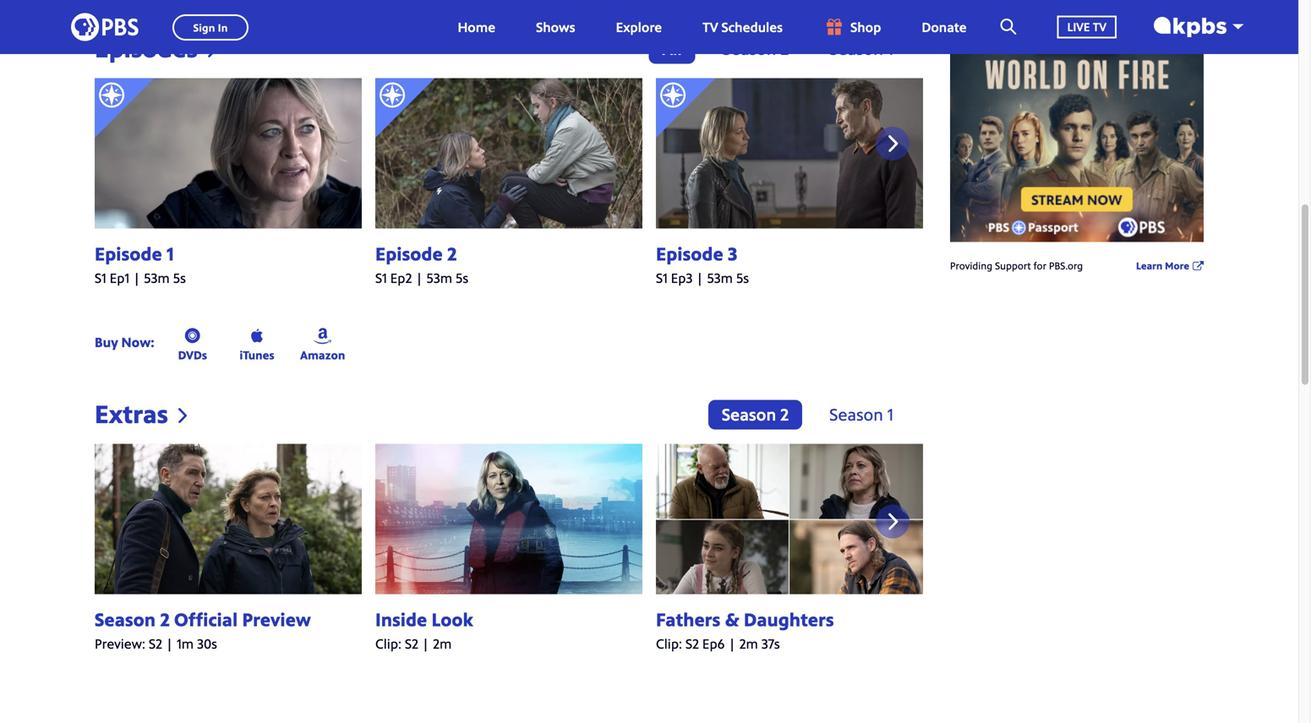 Task type: describe. For each thing, give the bounding box(es) containing it.
s2 inside inside look clip: s2 | 2m
[[405, 635, 418, 653]]

live tv
[[1067, 19, 1107, 35]]

| inside fathers & daughters clip: s2 ep6 | 2m 37s
[[728, 635, 736, 653]]

| for episode 1
[[133, 269, 141, 287]]

episode 2 s1 ep2 | 53m 5s
[[375, 241, 468, 287]]

video thumbnail: annika episode 2 image
[[375, 78, 643, 229]]

now:
[[121, 333, 154, 351]]

0 vertical spatial 1
[[888, 37, 894, 60]]

season 2 official preview preview: s2 | 1m 30s
[[95, 607, 311, 653]]

pbs.org
[[1049, 259, 1083, 273]]

official
[[174, 607, 238, 632]]

video thumbnail: annika fathers & daughters image
[[656, 444, 923, 595]]

amazon
[[300, 347, 345, 363]]

advertisement region
[[950, 31, 1204, 242]]

donate
[[922, 18, 967, 36]]

season 2 official preview link
[[95, 607, 348, 632]]

5s for 3
[[736, 269, 749, 287]]

| for episode 3
[[696, 269, 704, 287]]

preview:
[[95, 635, 145, 653]]

look
[[432, 607, 473, 632]]

learn more
[[1136, 259, 1190, 273]]

s1 for episode 1
[[95, 269, 106, 287]]

video thumbnail: annika episode 3 image
[[656, 78, 923, 229]]

video thumbnail: annika season 2 official preview image
[[95, 444, 362, 595]]

region for episodes
[[95, 78, 923, 287]]

37s
[[762, 635, 780, 653]]

1 horizontal spatial tv
[[1093, 19, 1107, 35]]

s1 for episode 3
[[656, 269, 668, 287]]

itunes
[[240, 347, 274, 363]]

shows
[[536, 18, 575, 36]]

2m inside inside look clip: s2 | 2m
[[433, 635, 452, 653]]

episode for episode 1
[[95, 241, 162, 266]]

home link
[[441, 0, 512, 54]]

1 vertical spatial season 2
[[722, 403, 789, 426]]

fathers & daughters link
[[656, 607, 910, 632]]

0 vertical spatial season 2
[[723, 37, 789, 60]]

extras
[[95, 397, 168, 431]]

episode 3 link
[[656, 241, 910, 266]]

2 inside the season 2 official preview preview: s2 | 1m 30s
[[160, 607, 170, 632]]

s2 inside fathers & daughters clip: s2 ep6 | 2m 37s
[[686, 635, 699, 653]]

episode 3 s1 ep3 | 53m 5s
[[656, 241, 749, 287]]

1 season 1 from the top
[[830, 37, 894, 60]]

clip: inside fathers & daughters clip: s2 ep6 | 2m 37s
[[656, 635, 682, 653]]

episodes
[[95, 31, 198, 65]]

live
[[1067, 19, 1090, 35]]

video thumbnail: annika episode 1 image
[[95, 78, 362, 229]]

episode 1 s1 ep1 | 53m 5s
[[95, 241, 186, 287]]

dvds
[[178, 347, 207, 363]]

fathers
[[656, 607, 721, 632]]

preview
[[242, 607, 311, 632]]

&
[[725, 607, 739, 632]]

2 inside episode 2 s1 ep2 | 53m 5s
[[447, 241, 457, 266]]

| inside the season 2 official preview preview: s2 | 1m 30s
[[166, 635, 173, 653]]

2 vertical spatial 1
[[888, 403, 894, 426]]

inside look link
[[375, 607, 629, 632]]

for
[[1034, 259, 1047, 273]]

learn more link
[[1136, 259, 1190, 273]]

clip: inside inside look clip: s2 | 2m
[[375, 635, 402, 653]]

s1 for episode 2
[[375, 269, 387, 287]]

shop
[[851, 18, 881, 36]]

shop link
[[807, 0, 898, 54]]

explore
[[616, 18, 662, 36]]

53m for 3
[[707, 269, 733, 287]]

support
[[995, 259, 1031, 273]]

explore link
[[599, 0, 679, 54]]

0 horizontal spatial tv
[[703, 18, 718, 36]]

1m
[[177, 635, 194, 653]]

next slide image for episodes
[[880, 127, 905, 160]]



Task type: locate. For each thing, give the bounding box(es) containing it.
1 horizontal spatial 2m
[[739, 635, 758, 653]]

region for extras
[[95, 444, 923, 678]]

inside look clip: s2 | 2m
[[375, 607, 473, 653]]

2 next slide image from the top
[[880, 505, 905, 539]]

3 episode from the left
[[656, 241, 723, 266]]

region containing season 2 official preview
[[95, 444, 923, 678]]

s1 left "ep1"
[[95, 269, 106, 287]]

2 5s from the left
[[456, 269, 468, 287]]

passport image for episode 2
[[375, 78, 435, 138]]

season 1
[[830, 37, 894, 60], [830, 403, 894, 426]]

3
[[728, 241, 737, 266]]

all
[[662, 37, 682, 60]]

episode for episode 3
[[656, 241, 723, 266]]

episode 2 link
[[375, 241, 629, 266]]

s1 inside episode 3 s1 ep3 | 53m 5s
[[656, 269, 668, 287]]

2m
[[433, 635, 452, 653], [739, 635, 758, 653]]

learn
[[1136, 259, 1163, 273]]

2 region from the top
[[95, 444, 923, 678]]

53m right ep2
[[427, 269, 452, 287]]

5s down 3
[[736, 269, 749, 287]]

episodes link
[[95, 31, 216, 65]]

53m for 1
[[144, 269, 170, 287]]

fathers & daughters clip: s2 ep6 | 2m 37s
[[656, 607, 834, 653]]

passport image for episode 3
[[656, 78, 716, 138]]

53m inside episode 2 s1 ep2 | 53m 5s
[[427, 269, 452, 287]]

| inside episode 1 s1 ep1 | 53m 5s
[[133, 269, 141, 287]]

2 horizontal spatial s1
[[656, 269, 668, 287]]

episode up "ep1"
[[95, 241, 162, 266]]

2 horizontal spatial episode
[[656, 241, 723, 266]]

| for inside look
[[422, 635, 430, 653]]

2 2m from the left
[[739, 635, 758, 653]]

5s
[[173, 269, 186, 287], [456, 269, 468, 287], [736, 269, 749, 287]]

|
[[133, 269, 141, 287], [415, 269, 423, 287], [696, 269, 704, 287], [166, 635, 173, 653], [422, 635, 430, 653], [728, 635, 736, 653]]

1 horizontal spatial s1
[[375, 269, 387, 287]]

s2 inside the season 2 official preview preview: s2 | 1m 30s
[[149, 635, 162, 653]]

| right ep3
[[696, 269, 704, 287]]

video thumbnail: annika inside look image
[[375, 444, 643, 595]]

providing
[[950, 259, 993, 273]]

30s
[[197, 635, 217, 653]]

0 horizontal spatial 53m
[[144, 269, 170, 287]]

episode inside episode 2 s1 ep2 | 53m 5s
[[375, 241, 443, 266]]

1 next slide image from the top
[[880, 127, 905, 160]]

live tv link
[[1040, 0, 1134, 54]]

passport image for episode 1
[[95, 78, 155, 138]]

0 horizontal spatial passport image
[[95, 78, 155, 138]]

inside
[[375, 607, 427, 632]]

passport image
[[95, 78, 155, 138], [375, 78, 435, 138], [656, 78, 716, 138]]

daughters
[[744, 607, 834, 632]]

| inside episode 3 s1 ep3 | 53m 5s
[[696, 269, 704, 287]]

next slide image
[[880, 127, 905, 160], [880, 505, 905, 539]]

1 5s from the left
[[173, 269, 186, 287]]

5s inside episode 2 s1 ep2 | 53m 5s
[[456, 269, 468, 287]]

5s for 2
[[456, 269, 468, 287]]

2 horizontal spatial 53m
[[707, 269, 733, 287]]

| for episode 2
[[415, 269, 423, 287]]

1
[[888, 37, 894, 60], [166, 241, 174, 266], [888, 403, 894, 426]]

episode inside episode 3 s1 ep3 | 53m 5s
[[656, 241, 723, 266]]

| right ep6
[[728, 635, 736, 653]]

ep1
[[110, 269, 129, 287]]

s2 left ep6
[[686, 635, 699, 653]]

1 region from the top
[[95, 78, 923, 287]]

1 vertical spatial season 1
[[830, 403, 894, 426]]

1 2m from the left
[[433, 635, 452, 653]]

search image
[[1001, 19, 1017, 35]]

clip:
[[375, 635, 402, 653], [656, 635, 682, 653]]

2 horizontal spatial 5s
[[736, 269, 749, 287]]

clip: down the fathers
[[656, 635, 682, 653]]

0 horizontal spatial 5s
[[173, 269, 186, 287]]

1 horizontal spatial s2
[[405, 635, 418, 653]]

2 horizontal spatial s2
[[686, 635, 699, 653]]

2 s2 from the left
[[405, 635, 418, 653]]

tv schedules
[[703, 18, 783, 36]]

0 horizontal spatial 2m
[[433, 635, 452, 653]]

episode up ep2
[[375, 241, 443, 266]]

2 clip: from the left
[[656, 635, 682, 653]]

5s for 1
[[173, 269, 186, 287]]

clip: down the inside
[[375, 635, 402, 653]]

episode up ep3
[[656, 241, 723, 266]]

| inside episode 2 s1 ep2 | 53m 5s
[[415, 269, 423, 287]]

shows link
[[519, 0, 592, 54]]

region
[[95, 78, 923, 287], [95, 444, 923, 678]]

s1 left ep3
[[656, 269, 668, 287]]

episode
[[95, 241, 162, 266], [375, 241, 443, 266], [656, 241, 723, 266]]

53m
[[144, 269, 170, 287], [427, 269, 452, 287], [707, 269, 733, 287]]

1 horizontal spatial clip:
[[656, 635, 682, 653]]

amazon link
[[300, 328, 345, 363]]

| inside inside look clip: s2 | 2m
[[422, 635, 430, 653]]

tv schedules link
[[686, 0, 800, 54]]

2 53m from the left
[[427, 269, 452, 287]]

2m left 37s
[[739, 635, 758, 653]]

3 53m from the left
[[707, 269, 733, 287]]

tv
[[703, 18, 718, 36], [1093, 19, 1107, 35]]

home
[[458, 18, 495, 36]]

| right ep2
[[415, 269, 423, 287]]

0 horizontal spatial s1
[[95, 269, 106, 287]]

s1 inside episode 1 s1 ep1 | 53m 5s
[[95, 269, 106, 287]]

episode 1 link
[[95, 241, 348, 266]]

2 episode from the left
[[375, 241, 443, 266]]

2 s1 from the left
[[375, 269, 387, 287]]

s1
[[95, 269, 106, 287], [375, 269, 387, 287], [656, 269, 668, 287]]

tv left schedules
[[703, 18, 718, 36]]

2 horizontal spatial passport image
[[656, 78, 716, 138]]

53m inside episode 3 s1 ep3 | 53m 5s
[[707, 269, 733, 287]]

3 passport image from the left
[[656, 78, 716, 138]]

1 horizontal spatial passport image
[[375, 78, 435, 138]]

0 vertical spatial region
[[95, 78, 923, 287]]

2m down look
[[433, 635, 452, 653]]

53m down 3
[[707, 269, 733, 287]]

itunes link
[[227, 328, 287, 363]]

buy
[[95, 333, 118, 351]]

season 2
[[723, 37, 789, 60], [722, 403, 789, 426]]

ep2
[[390, 269, 412, 287]]

5s down episode 1 link on the left top of page
[[173, 269, 186, 287]]

0 horizontal spatial s2
[[149, 635, 162, 653]]

3 s2 from the left
[[686, 635, 699, 653]]

5s inside episode 3 s1 ep3 | 53m 5s
[[736, 269, 749, 287]]

1 inside episode 1 s1 ep1 | 53m 5s
[[166, 241, 174, 266]]

53m for 2
[[427, 269, 452, 287]]

pbs image
[[71, 8, 139, 46]]

| right "ep1"
[[133, 269, 141, 287]]

2
[[781, 37, 789, 60], [447, 241, 457, 266], [780, 403, 789, 426], [160, 607, 170, 632]]

buy now:
[[95, 333, 154, 351]]

1 horizontal spatial 5s
[[456, 269, 468, 287]]

0 horizontal spatial episode
[[95, 241, 162, 266]]

1 s2 from the left
[[149, 635, 162, 653]]

2m inside fathers & daughters clip: s2 ep6 | 2m 37s
[[739, 635, 758, 653]]

s2 down the inside
[[405, 635, 418, 653]]

1 vertical spatial region
[[95, 444, 923, 678]]

0 vertical spatial next slide image
[[880, 127, 905, 160]]

53m right "ep1"
[[144, 269, 170, 287]]

schedules
[[722, 18, 783, 36]]

2 passport image from the left
[[375, 78, 435, 138]]

extras link
[[95, 397, 187, 431]]

1 clip: from the left
[[375, 635, 402, 653]]

1 passport image from the left
[[95, 78, 155, 138]]

donate link
[[905, 0, 984, 54]]

1 vertical spatial next slide image
[[880, 505, 905, 539]]

ep6
[[702, 635, 725, 653]]

more
[[1165, 259, 1190, 273]]

3 5s from the left
[[736, 269, 749, 287]]

dvds link
[[178, 328, 207, 363]]

1 vertical spatial 1
[[166, 241, 174, 266]]

season inside the season 2 official preview preview: s2 | 1m 30s
[[95, 607, 156, 632]]

episode for episode 2
[[375, 241, 443, 266]]

region containing episode 1
[[95, 78, 923, 287]]

s1 left ep2
[[375, 269, 387, 287]]

1 horizontal spatial 53m
[[427, 269, 452, 287]]

s2 left 1m at the left of the page
[[149, 635, 162, 653]]

s2
[[149, 635, 162, 653], [405, 635, 418, 653], [686, 635, 699, 653]]

1 s1 from the left
[[95, 269, 106, 287]]

| down the inside
[[422, 635, 430, 653]]

0 horizontal spatial clip:
[[375, 635, 402, 653]]

| left 1m at the left of the page
[[166, 635, 173, 653]]

next slide image for extras
[[880, 505, 905, 539]]

tv right live
[[1093, 19, 1107, 35]]

providing support for pbs.org
[[950, 259, 1083, 273]]

ep3
[[671, 269, 693, 287]]

episode inside episode 1 s1 ep1 | 53m 5s
[[95, 241, 162, 266]]

5s down the episode 2 link at the left top
[[456, 269, 468, 287]]

1 episode from the left
[[95, 241, 162, 266]]

0 vertical spatial season 1
[[830, 37, 894, 60]]

1 53m from the left
[[144, 269, 170, 287]]

5s inside episode 1 s1 ep1 | 53m 5s
[[173, 269, 186, 287]]

season
[[723, 37, 776, 60], [830, 37, 883, 60], [722, 403, 776, 426], [830, 403, 883, 426], [95, 607, 156, 632]]

3 s1 from the left
[[656, 269, 668, 287]]

2 season 1 from the top
[[830, 403, 894, 426]]

1 horizontal spatial episode
[[375, 241, 443, 266]]

53m inside episode 1 s1 ep1 | 53m 5s
[[144, 269, 170, 287]]

s1 inside episode 2 s1 ep2 | 53m 5s
[[375, 269, 387, 287]]

kpbs image
[[1154, 17, 1227, 37]]



Task type: vqa. For each thing, say whether or not it's contained in the screenshot.
Passport IMAGE associated with Episode 2
yes



